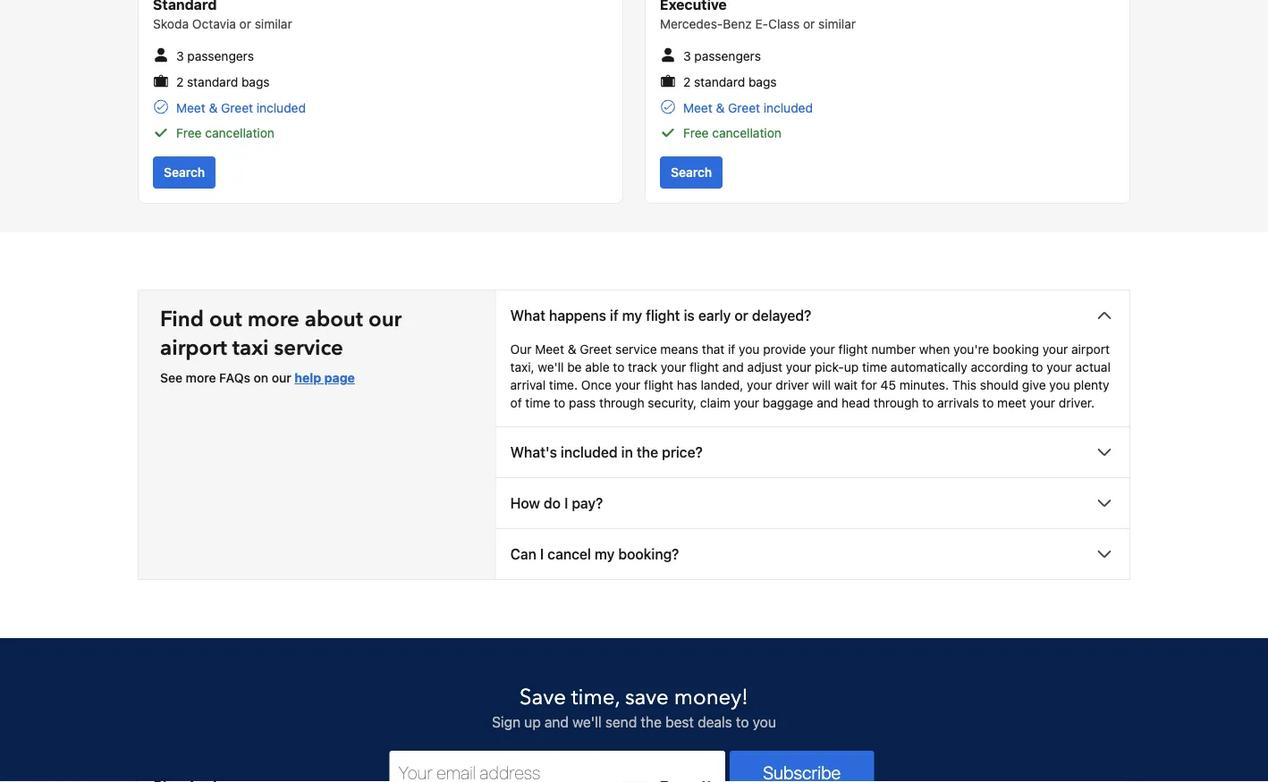 Task type: describe. For each thing, give the bounding box(es) containing it.
0 vertical spatial you
[[739, 342, 760, 357]]

actual
[[1076, 360, 1111, 375]]

search for skoda
[[164, 165, 205, 180]]

can i cancel my booking? button
[[496, 530, 1130, 580]]

on
[[254, 371, 268, 386]]

meet & greet included for benz
[[683, 101, 813, 116]]

arrivals
[[937, 396, 979, 411]]

of
[[510, 396, 522, 411]]

service inside find out more about our airport taxi service see more faqs on our help page
[[274, 333, 343, 363]]

booking?
[[618, 546, 679, 563]]

free cancellation for octavia
[[176, 126, 274, 141]]

included for class
[[764, 101, 813, 116]]

search button for mercedes-
[[660, 157, 723, 189]]

cancel
[[548, 546, 591, 563]]

standard for benz
[[694, 75, 745, 89]]

do
[[544, 495, 561, 512]]

plenty
[[1074, 378, 1110, 393]]

find out more about our airport taxi service see more faqs on our help page
[[160, 305, 402, 386]]

passengers for octavia
[[187, 48, 254, 63]]

the inside the what's included in the price? dropdown button
[[637, 444, 658, 461]]

or inside dropdown button
[[735, 307, 748, 324]]

can i cancel my booking?
[[510, 546, 679, 563]]

your down adjust
[[747, 378, 772, 393]]

save
[[625, 683, 669, 713]]

2 similar from the left
[[818, 16, 856, 31]]

octavia
[[192, 16, 236, 31]]

to down should
[[983, 396, 994, 411]]

1 horizontal spatial more
[[248, 305, 299, 334]]

means
[[660, 342, 699, 357]]

up inside the save time, save money! sign up and we'll send the best deals to you
[[524, 714, 541, 731]]

greet for benz
[[728, 101, 760, 116]]

included for similar
[[257, 101, 306, 116]]

happens
[[549, 307, 606, 324]]

price?
[[662, 444, 703, 461]]

service inside the our meet & greet service means that if you provide your flight number when you're booking your airport taxi, we'll be able to track your flight and adjust your pick-up time automatically according to your actual arrival time. once your flight has landed, your driver will wait for 45 minutes. this should give you plenty of time to pass through security, claim your baggage and head through to arrivals to meet your driver.
[[615, 342, 657, 357]]

driver
[[776, 378, 809, 393]]

skoda octavia or similar
[[153, 16, 292, 31]]

e-
[[755, 16, 768, 31]]

2 horizontal spatial and
[[817, 396, 838, 411]]

2 for mercedes-
[[683, 75, 691, 89]]

early
[[698, 307, 731, 324]]

your up pick-
[[810, 342, 835, 357]]

is
[[684, 307, 695, 324]]

mercedes-
[[660, 16, 723, 31]]

2 through from the left
[[874, 396, 919, 411]]

benz
[[723, 16, 752, 31]]

to inside the save time, save money! sign up and we'll send the best deals to you
[[736, 714, 749, 731]]

you're
[[954, 342, 990, 357]]

find
[[160, 305, 204, 334]]

your down landed,
[[734, 396, 759, 411]]

1 similar from the left
[[255, 16, 292, 31]]

taxi
[[232, 333, 269, 363]]

pay?
[[572, 495, 603, 512]]

meet
[[998, 396, 1027, 411]]

best
[[666, 714, 694, 731]]

will
[[812, 378, 831, 393]]

landed,
[[701, 378, 744, 393]]

should
[[980, 378, 1019, 393]]

you inside the save time, save money! sign up and we'll send the best deals to you
[[753, 714, 776, 731]]

deals
[[698, 714, 732, 731]]

airport inside find out more about our airport taxi service see more faqs on our help page
[[160, 333, 227, 363]]

to down time.
[[554, 396, 566, 411]]

what's included in the price?
[[510, 444, 703, 461]]

send
[[605, 714, 637, 731]]

track
[[628, 360, 657, 375]]

automatically
[[891, 360, 968, 375]]

3 for mercedes-
[[683, 48, 691, 63]]

your right booking
[[1043, 342, 1068, 357]]

flight down that
[[690, 360, 719, 375]]

mercedes-benz e-class or similar
[[660, 16, 856, 31]]

what happens if my flight is early or delayed?
[[510, 307, 812, 324]]

faqs
[[219, 371, 250, 386]]

sign
[[492, 714, 521, 731]]

head
[[842, 396, 870, 411]]

delayed?
[[752, 307, 812, 324]]

help page link
[[295, 371, 355, 386]]

search for mercedes-
[[671, 165, 712, 180]]

2 standard bags for benz
[[683, 75, 777, 89]]

1 vertical spatial our
[[272, 371, 291, 386]]

money!
[[674, 683, 749, 713]]

your down the means
[[661, 360, 686, 375]]

included inside dropdown button
[[561, 444, 618, 461]]

0 vertical spatial our
[[369, 305, 402, 334]]

if inside the our meet & greet service means that if you provide your flight number when you're booking your airport taxi, we'll be able to track your flight and adjust your pick-up time automatically according to your actual arrival time. once your flight has landed, your driver will wait for 45 minutes. this should give you plenty of time to pass through security, claim your baggage and head through to arrivals to meet your driver.
[[728, 342, 736, 357]]

arrival
[[510, 378, 546, 393]]

the inside the save time, save money! sign up and we'll send the best deals to you
[[641, 714, 662, 731]]

& inside the our meet & greet service means that if you provide your flight number when you're booking your airport taxi, we'll be able to track your flight and adjust your pick-up time automatically according to your actual arrival time. once your flight has landed, your driver will wait for 45 minutes. this should give you plenty of time to pass through security, claim your baggage and head through to arrivals to meet your driver.
[[568, 342, 577, 357]]

my for flight
[[622, 307, 642, 324]]

can
[[510, 546, 537, 563]]

be
[[567, 360, 582, 375]]

cancellation for benz
[[712, 126, 782, 141]]

free for mercedes-
[[683, 126, 709, 141]]

how
[[510, 495, 540, 512]]

give
[[1022, 378, 1046, 393]]

time.
[[549, 378, 578, 393]]

number
[[872, 342, 916, 357]]

our
[[510, 342, 532, 357]]

save
[[520, 683, 566, 713]]

provide
[[763, 342, 806, 357]]

able
[[585, 360, 610, 375]]

how do i pay?
[[510, 495, 603, 512]]

security,
[[648, 396, 697, 411]]

0 horizontal spatial or
[[239, 16, 251, 31]]

driver.
[[1059, 396, 1095, 411]]

standard for octavia
[[187, 75, 238, 89]]

greet for octavia
[[221, 101, 253, 116]]

pick-
[[815, 360, 844, 375]]

how do i pay? button
[[496, 479, 1130, 529]]

flight inside dropdown button
[[646, 307, 680, 324]]

2 standard bags for octavia
[[176, 75, 270, 89]]

about
[[305, 305, 363, 334]]

what happens if my flight is early or delayed? element
[[496, 341, 1130, 427]]

wait
[[834, 378, 858, 393]]

has
[[677, 378, 697, 393]]

0 vertical spatial time
[[862, 360, 887, 375]]

bags for similar
[[241, 75, 270, 89]]

skoda
[[153, 16, 189, 31]]



Task type: vqa. For each thing, say whether or not it's contained in the screenshot.
Alaska
no



Task type: locate. For each thing, give the bounding box(es) containing it.
up up wait
[[844, 360, 859, 375]]

3 passengers for octavia
[[176, 48, 254, 63]]

1 standard from the left
[[187, 75, 238, 89]]

1 horizontal spatial meet & greet included
[[683, 101, 813, 116]]

cancellation
[[205, 126, 274, 141], [712, 126, 782, 141]]

what happens if my flight is early or delayed? button
[[496, 291, 1130, 341]]

1 horizontal spatial or
[[735, 307, 748, 324]]

1 horizontal spatial 2 standard bags
[[683, 75, 777, 89]]

free cancellation for benz
[[683, 126, 782, 141]]

2 standard from the left
[[694, 75, 745, 89]]

you up adjust
[[739, 342, 760, 357]]

2 horizontal spatial or
[[803, 16, 815, 31]]

you right the deals in the right bottom of the page
[[753, 714, 776, 731]]

1 horizontal spatial service
[[615, 342, 657, 357]]

my right cancel
[[595, 546, 615, 563]]

2 meet & greet included from the left
[[683, 101, 813, 116]]

see
[[160, 371, 182, 386]]

1 horizontal spatial &
[[568, 342, 577, 357]]

our meet & greet service means that if you provide your flight number when you're booking your airport taxi, we'll be able to track your flight and adjust your pick-up time automatically according to your actual arrival time. once your flight has landed, your driver will wait for 45 minutes. this should give you plenty of time to pass through security, claim your baggage and head through to arrivals to meet your driver.
[[510, 342, 1111, 411]]

1 search button from the left
[[153, 157, 216, 189]]

2 2 standard bags from the left
[[683, 75, 777, 89]]

meet & greet included for octavia
[[176, 101, 306, 116]]

you up driver.
[[1050, 378, 1070, 393]]

service up help
[[274, 333, 343, 363]]

2 for skoda
[[176, 75, 184, 89]]

passengers for benz
[[694, 48, 761, 63]]

0 horizontal spatial 2 standard bags
[[176, 75, 270, 89]]

according
[[971, 360, 1028, 375]]

meet for octavia
[[176, 101, 205, 116]]

booking
[[993, 342, 1039, 357]]

1 horizontal spatial greet
[[580, 342, 612, 357]]

2 down the mercedes-
[[683, 75, 691, 89]]

3 passengers down benz
[[683, 48, 761, 63]]

1 horizontal spatial airport
[[1072, 342, 1110, 357]]

page
[[324, 371, 355, 386]]

and up landed,
[[723, 360, 744, 375]]

1 horizontal spatial cancellation
[[712, 126, 782, 141]]

to down minutes.
[[922, 396, 934, 411]]

2 horizontal spatial meet
[[683, 101, 713, 116]]

0 horizontal spatial &
[[209, 101, 218, 116]]

your down track
[[615, 378, 641, 393]]

my up track
[[622, 307, 642, 324]]

2 bags from the left
[[749, 75, 777, 89]]

3 for skoda
[[176, 48, 184, 63]]

2 horizontal spatial included
[[764, 101, 813, 116]]

1 horizontal spatial included
[[561, 444, 618, 461]]

0 horizontal spatial and
[[545, 714, 569, 731]]

0 horizontal spatial 2
[[176, 75, 184, 89]]

bags down e-
[[749, 75, 777, 89]]

0 vertical spatial i
[[564, 495, 568, 512]]

& for octavia
[[209, 101, 218, 116]]

what
[[510, 307, 546, 324]]

0 horizontal spatial my
[[595, 546, 615, 563]]

1 horizontal spatial 3 passengers
[[683, 48, 761, 63]]

claim
[[700, 396, 731, 411]]

1 vertical spatial up
[[524, 714, 541, 731]]

time down arrival
[[525, 396, 551, 411]]

1 horizontal spatial if
[[728, 342, 736, 357]]

we'll down time,
[[573, 714, 602, 731]]

greet
[[221, 101, 253, 116], [728, 101, 760, 116], [580, 342, 612, 357]]

1 vertical spatial my
[[595, 546, 615, 563]]

2 vertical spatial you
[[753, 714, 776, 731]]

1 3 from the left
[[176, 48, 184, 63]]

2
[[176, 75, 184, 89], [683, 75, 691, 89]]

and down the will
[[817, 396, 838, 411]]

2 horizontal spatial greet
[[728, 101, 760, 116]]

3
[[176, 48, 184, 63], [683, 48, 691, 63]]

included
[[257, 101, 306, 116], [764, 101, 813, 116], [561, 444, 618, 461]]

help
[[295, 371, 321, 386]]

free cancellation
[[176, 126, 274, 141], [683, 126, 782, 141]]

0 horizontal spatial up
[[524, 714, 541, 731]]

when
[[919, 342, 950, 357]]

1 horizontal spatial our
[[369, 305, 402, 334]]

meet for benz
[[683, 101, 713, 116]]

0 vertical spatial up
[[844, 360, 859, 375]]

2 2 from the left
[[683, 75, 691, 89]]

greet down skoda octavia or similar
[[221, 101, 253, 116]]

airport up actual
[[1072, 342, 1110, 357]]

meet down skoda
[[176, 101, 205, 116]]

we'll
[[538, 360, 564, 375], [573, 714, 602, 731]]

your up driver
[[786, 360, 812, 375]]

in
[[621, 444, 633, 461]]

flight left is
[[646, 307, 680, 324]]

and inside the save time, save money! sign up and we'll send the best deals to you
[[545, 714, 569, 731]]

to right the deals in the right bottom of the page
[[736, 714, 749, 731]]

baggage
[[763, 396, 814, 411]]

time
[[862, 360, 887, 375], [525, 396, 551, 411]]

i inside dropdown button
[[540, 546, 544, 563]]

Your email address email field
[[390, 752, 725, 783]]

2 cancellation from the left
[[712, 126, 782, 141]]

3 down the mercedes-
[[683, 48, 691, 63]]

1 vertical spatial the
[[641, 714, 662, 731]]

1 cancellation from the left
[[205, 126, 274, 141]]

1 horizontal spatial passengers
[[694, 48, 761, 63]]

taxi,
[[510, 360, 535, 375]]

0 vertical spatial more
[[248, 305, 299, 334]]

1 horizontal spatial we'll
[[573, 714, 602, 731]]

0 vertical spatial the
[[637, 444, 658, 461]]

0 vertical spatial if
[[610, 307, 619, 324]]

1 vertical spatial i
[[540, 546, 544, 563]]

search
[[164, 165, 205, 180], [671, 165, 712, 180]]

through down once
[[599, 396, 645, 411]]

0 horizontal spatial search
[[164, 165, 205, 180]]

similar right class
[[818, 16, 856, 31]]

minutes.
[[900, 378, 949, 393]]

1 through from the left
[[599, 396, 645, 411]]

adjust
[[747, 360, 783, 375]]

1 passengers from the left
[[187, 48, 254, 63]]

we'll inside the our meet & greet service means that if you provide your flight number when you're booking your airport taxi, we'll be able to track your flight and adjust your pick-up time automatically according to your actual arrival time. once your flight has landed, your driver will wait for 45 minutes. this should give you plenty of time to pass through security, claim your baggage and head through to arrivals to meet your driver.
[[538, 360, 564, 375]]

you
[[739, 342, 760, 357], [1050, 378, 1070, 393], [753, 714, 776, 731]]

free for skoda
[[176, 126, 202, 141]]

1 horizontal spatial through
[[874, 396, 919, 411]]

2 free from the left
[[683, 126, 709, 141]]

what's
[[510, 444, 557, 461]]

standard down octavia
[[187, 75, 238, 89]]

if inside dropdown button
[[610, 307, 619, 324]]

1 2 standard bags from the left
[[176, 75, 270, 89]]

meet & greet included down skoda octavia or similar
[[176, 101, 306, 116]]

0 horizontal spatial more
[[186, 371, 216, 386]]

up inside the our meet & greet service means that if you provide your flight number when you're booking your airport taxi, we'll be able to track your flight and adjust your pick-up time automatically according to your actual arrival time. once your flight has landed, your driver will wait for 45 minutes. this should give you plenty of time to pass through security, claim your baggage and head through to arrivals to meet your driver.
[[844, 360, 859, 375]]

0 horizontal spatial greet
[[221, 101, 253, 116]]

0 vertical spatial my
[[622, 307, 642, 324]]

2 down skoda
[[176, 75, 184, 89]]

similar right octavia
[[255, 16, 292, 31]]

2 vertical spatial and
[[545, 714, 569, 731]]

1 horizontal spatial meet
[[535, 342, 564, 357]]

more right out at the left of the page
[[248, 305, 299, 334]]

3 passengers for benz
[[683, 48, 761, 63]]

time,
[[571, 683, 620, 713]]

0 horizontal spatial standard
[[187, 75, 238, 89]]

or right early
[[735, 307, 748, 324]]

1 vertical spatial if
[[728, 342, 736, 357]]

we'll inside the save time, save money! sign up and we'll send the best deals to you
[[573, 714, 602, 731]]

or right octavia
[[239, 16, 251, 31]]

0 horizontal spatial 3 passengers
[[176, 48, 254, 63]]

flight up pick-
[[839, 342, 868, 357]]

our right on
[[272, 371, 291, 386]]

0 horizontal spatial similar
[[255, 16, 292, 31]]

for
[[861, 378, 877, 393]]

the right in
[[637, 444, 658, 461]]

0 vertical spatial and
[[723, 360, 744, 375]]

standard down benz
[[694, 75, 745, 89]]

2 standard bags down benz
[[683, 75, 777, 89]]

and down save on the bottom left
[[545, 714, 569, 731]]

through
[[599, 396, 645, 411], [874, 396, 919, 411]]

airport
[[160, 333, 227, 363], [1072, 342, 1110, 357]]

service up track
[[615, 342, 657, 357]]

0 horizontal spatial meet
[[176, 101, 205, 116]]

0 horizontal spatial bags
[[241, 75, 270, 89]]

my inside dropdown button
[[622, 307, 642, 324]]

2 search button from the left
[[660, 157, 723, 189]]

if
[[610, 307, 619, 324], [728, 342, 736, 357]]

cancellation for octavia
[[205, 126, 274, 141]]

45
[[881, 378, 896, 393]]

0 horizontal spatial included
[[257, 101, 306, 116]]

airport inside the our meet & greet service means that if you provide your flight number when you're booking your airport taxi, we'll be able to track your flight and adjust your pick-up time automatically according to your actual arrival time. once your flight has landed, your driver will wait for 45 minutes. this should give you plenty of time to pass through security, claim your baggage and head through to arrivals to meet your driver.
[[1072, 342, 1110, 357]]

to up give
[[1032, 360, 1043, 375]]

1 free cancellation from the left
[[176, 126, 274, 141]]

your down give
[[1030, 396, 1056, 411]]

1 horizontal spatial bags
[[749, 75, 777, 89]]

meet down the mercedes-
[[683, 101, 713, 116]]

passengers down benz
[[694, 48, 761, 63]]

greet down benz
[[728, 101, 760, 116]]

passengers down skoda octavia or similar
[[187, 48, 254, 63]]

if right that
[[728, 342, 736, 357]]

& for benz
[[716, 101, 725, 116]]

my inside dropdown button
[[595, 546, 615, 563]]

0 horizontal spatial 3
[[176, 48, 184, 63]]

2 3 from the left
[[683, 48, 691, 63]]

or right class
[[803, 16, 815, 31]]

0 horizontal spatial our
[[272, 371, 291, 386]]

airport up see
[[160, 333, 227, 363]]

your left actual
[[1047, 360, 1072, 375]]

1 horizontal spatial similar
[[818, 16, 856, 31]]

1 2 from the left
[[176, 75, 184, 89]]

2 3 passengers from the left
[[683, 48, 761, 63]]

1 meet & greet included from the left
[[176, 101, 306, 116]]

1 vertical spatial more
[[186, 371, 216, 386]]

my for booking?
[[595, 546, 615, 563]]

0 horizontal spatial we'll
[[538, 360, 564, 375]]

bags down skoda octavia or similar
[[241, 75, 270, 89]]

2 standard bags down skoda octavia or similar
[[176, 75, 270, 89]]

2 standard bags
[[176, 75, 270, 89], [683, 75, 777, 89]]

the
[[637, 444, 658, 461], [641, 714, 662, 731]]

once
[[581, 378, 612, 393]]

up right sign
[[524, 714, 541, 731]]

bags
[[241, 75, 270, 89], [749, 75, 777, 89]]

1 vertical spatial we'll
[[573, 714, 602, 731]]

i inside dropdown button
[[564, 495, 568, 512]]

this
[[952, 378, 977, 393]]

to right able on the top of the page
[[613, 360, 625, 375]]

1 horizontal spatial my
[[622, 307, 642, 324]]

we'll up time.
[[538, 360, 564, 375]]

what's included in the price? button
[[496, 428, 1130, 478]]

that
[[702, 342, 725, 357]]

more right see
[[186, 371, 216, 386]]

to
[[613, 360, 625, 375], [1032, 360, 1043, 375], [554, 396, 566, 411], [922, 396, 934, 411], [983, 396, 994, 411], [736, 714, 749, 731]]

2 passengers from the left
[[694, 48, 761, 63]]

meet & greet included down mercedes-benz e-class or similar
[[683, 101, 813, 116]]

1 vertical spatial and
[[817, 396, 838, 411]]

through down 45
[[874, 396, 919, 411]]

& down benz
[[716, 101, 725, 116]]

pass
[[569, 396, 596, 411]]

1 horizontal spatial 2
[[683, 75, 691, 89]]

3 down skoda
[[176, 48, 184, 63]]

meet inside the our meet & greet service means that if you provide your flight number when you're booking your airport taxi, we'll be able to track your flight and adjust your pick-up time automatically according to your actual arrival time. once your flight has landed, your driver will wait for 45 minutes. this should give you plenty of time to pass through security, claim your baggage and head through to arrivals to meet your driver.
[[535, 342, 564, 357]]

1 horizontal spatial free
[[683, 126, 709, 141]]

0 horizontal spatial i
[[540, 546, 544, 563]]

flight up security,
[[644, 378, 674, 393]]

2 free cancellation from the left
[[683, 126, 782, 141]]

0 horizontal spatial free
[[176, 126, 202, 141]]

i right the do
[[564, 495, 568, 512]]

1 horizontal spatial 3
[[683, 48, 691, 63]]

2 horizontal spatial &
[[716, 101, 725, 116]]

save time, save money! sign up and we'll send the best deals to you
[[492, 683, 776, 731]]

1 horizontal spatial i
[[564, 495, 568, 512]]

1 3 passengers from the left
[[176, 48, 254, 63]]

time up the for
[[862, 360, 887, 375]]

meet right 'our'
[[535, 342, 564, 357]]

i
[[564, 495, 568, 512], [540, 546, 544, 563]]

1 free from the left
[[176, 126, 202, 141]]

& up be
[[568, 342, 577, 357]]

1 vertical spatial time
[[525, 396, 551, 411]]

our right about
[[369, 305, 402, 334]]

class
[[768, 16, 800, 31]]

& down octavia
[[209, 101, 218, 116]]

or
[[239, 16, 251, 31], [803, 16, 815, 31], [735, 307, 748, 324]]

1 horizontal spatial free cancellation
[[683, 126, 782, 141]]

standard
[[187, 75, 238, 89], [694, 75, 745, 89]]

3 passengers down octavia
[[176, 48, 254, 63]]

my
[[622, 307, 642, 324], [595, 546, 615, 563]]

free
[[176, 126, 202, 141], [683, 126, 709, 141]]

search button for skoda
[[153, 157, 216, 189]]

0 horizontal spatial time
[[525, 396, 551, 411]]

greet inside the our meet & greet service means that if you provide your flight number when you're booking your airport taxi, we'll be able to track your flight and adjust your pick-up time automatically according to your actual arrival time. once your flight has landed, your driver will wait for 45 minutes. this should give you plenty of time to pass through security, claim your baggage and head through to arrivals to meet your driver.
[[580, 342, 612, 357]]

meet
[[176, 101, 205, 116], [683, 101, 713, 116], [535, 342, 564, 357]]

bags for class
[[749, 75, 777, 89]]

0 horizontal spatial free cancellation
[[176, 126, 274, 141]]

0 horizontal spatial through
[[599, 396, 645, 411]]

0 horizontal spatial cancellation
[[205, 126, 274, 141]]

and
[[723, 360, 744, 375], [817, 396, 838, 411], [545, 714, 569, 731]]

1 horizontal spatial search
[[671, 165, 712, 180]]

1 horizontal spatial standard
[[694, 75, 745, 89]]

1 horizontal spatial time
[[862, 360, 887, 375]]

1 bags from the left
[[241, 75, 270, 89]]

out
[[209, 305, 242, 334]]

greet up able on the top of the page
[[580, 342, 612, 357]]

0 horizontal spatial passengers
[[187, 48, 254, 63]]

0 vertical spatial we'll
[[538, 360, 564, 375]]

0 horizontal spatial airport
[[160, 333, 227, 363]]

passengers
[[187, 48, 254, 63], [694, 48, 761, 63]]

the down save
[[641, 714, 662, 731]]

1 horizontal spatial and
[[723, 360, 744, 375]]

&
[[209, 101, 218, 116], [716, 101, 725, 116], [568, 342, 577, 357]]

1 horizontal spatial search button
[[660, 157, 723, 189]]

2 search from the left
[[671, 165, 712, 180]]

meet & greet included
[[176, 101, 306, 116], [683, 101, 813, 116]]

0 horizontal spatial meet & greet included
[[176, 101, 306, 116]]

0 horizontal spatial search button
[[153, 157, 216, 189]]

if right happens
[[610, 307, 619, 324]]

0 horizontal spatial if
[[610, 307, 619, 324]]

up
[[844, 360, 859, 375], [524, 714, 541, 731]]

1 horizontal spatial up
[[844, 360, 859, 375]]

0 horizontal spatial service
[[274, 333, 343, 363]]

1 search from the left
[[164, 165, 205, 180]]

1 vertical spatial you
[[1050, 378, 1070, 393]]

i right can
[[540, 546, 544, 563]]



